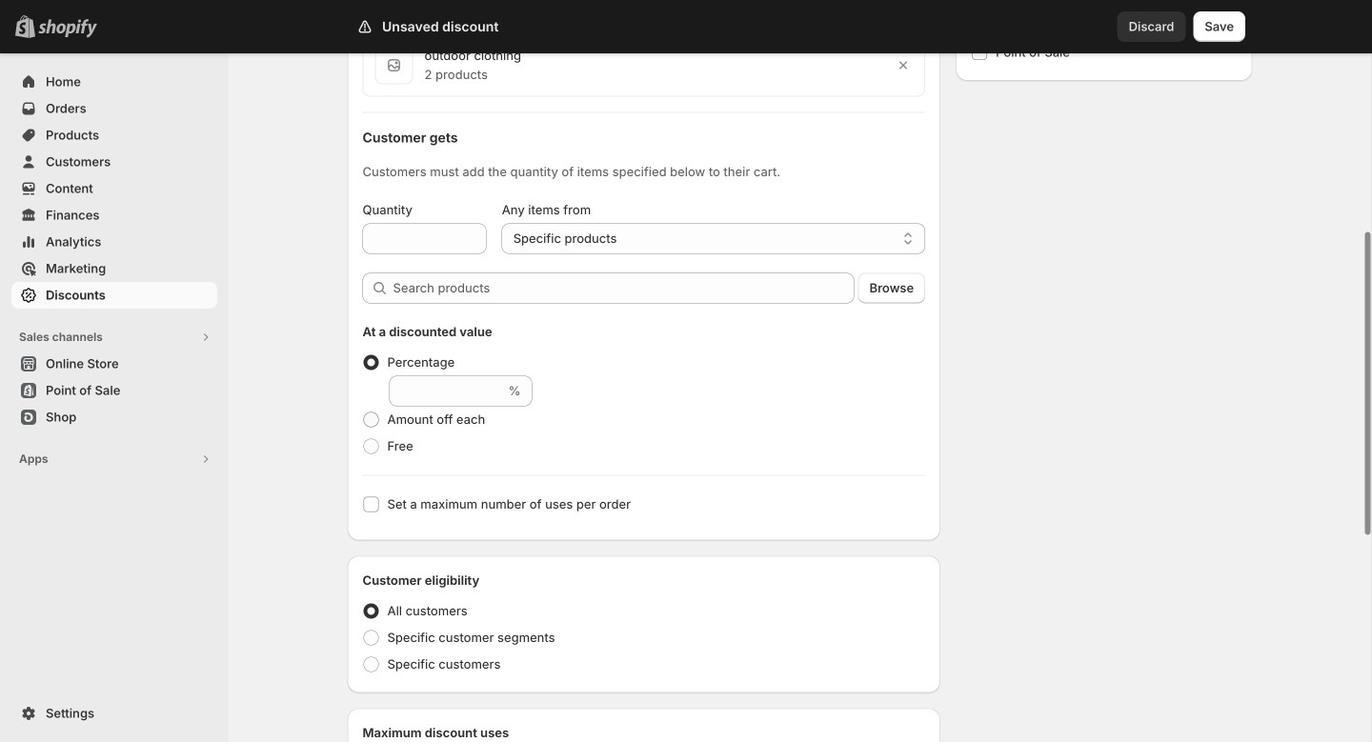 Task type: locate. For each thing, give the bounding box(es) containing it.
None text field
[[363, 224, 487, 254]]

None text field
[[389, 376, 505, 407]]

Search products text field
[[393, 273, 855, 304]]



Task type: describe. For each thing, give the bounding box(es) containing it.
shopify image
[[38, 19, 97, 38]]



Task type: vqa. For each thing, say whether or not it's contained in the screenshot.
'Shopify' image
yes



